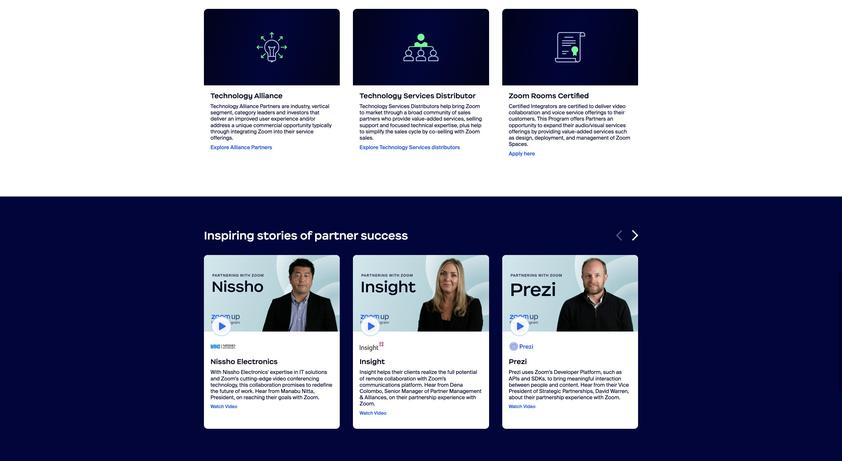 Task type: describe. For each thing, give the bounding box(es) containing it.
expertise
[[270, 370, 293, 377]]

from inside insight helps their clients realize the full potential of remote collaboration with zoom's communications platform. hear from dena colombo, senior manager of partner management & alliances, on their partnership experience with zoom. watch video
[[438, 382, 449, 389]]

leaders
[[257, 109, 275, 116]]

on inside insight helps their clients realize the full potential of remote collaboration with zoom's communications platform. hear from dena colombo, senior manager of partner management & alliances, on their partnership experience with zoom. watch video
[[389, 395, 396, 402]]

insight for insight helps their clients realize the full potential of remote collaboration with zoom's communications platform. hear from dena colombo, senior manager of partner management & alliances, on their partnership experience with zoom. watch video
[[360, 370, 376, 377]]

from inside prezi uses zoom's developer platform, such as apis and sdks, to bring meaningful interaction between people and content. hear from their vice president of strategic partnerships, david warren, about their partnership experience with zoom. watch video
[[594, 382, 606, 389]]

prezi logo image
[[509, 339, 534, 355]]

technology up address
[[211, 103, 239, 110]]

unique
[[236, 122, 252, 129]]

video inside insight helps their clients realize the full potential of remote collaboration with zoom's communications platform. hear from dena colombo, senior manager of partner management & alliances, on their partnership experience with zoom. watch video
[[375, 411, 387, 417]]

communications
[[360, 382, 401, 389]]

the inside technology services distributor technology services distributors help bring zoom to market through a broad community of sales partners who provide value-added services, selling support and focused technical expertise, plus help to simplify the sales cycle by co-selling with zoom sales. explore technology services distributors
[[386, 128, 394, 135]]

typically
[[313, 122, 332, 129]]

inspiring
[[204, 229, 255, 243]]

zoom rooms certified link
[[509, 92, 632, 100]]

president
[[509, 389, 532, 395]]

rooms
[[532, 92, 557, 100]]

cycle
[[409, 128, 422, 135]]

technical
[[411, 122, 434, 129]]

design,
[[516, 135, 534, 142]]

vice
[[619, 382, 630, 389]]

prezi uses zoom's developer platform, such as apis and sdks, to bring meaningful interaction between people and content. hear from their vice president of strategic partnerships, david warren, about their partnership experience with zoom. watch video
[[509, 370, 630, 410]]

and inside the "technology alliance technology alliance partners are industry, vertical segment, category leaders and investors that deliver an improved user experience and/or address a unique commercial opportunity typically through integrating zoom into their service offerings. explore alliance partners"
[[277, 109, 286, 116]]

added inside technology services distributor technology services distributors help bring zoom to market through a broad community of sales partners who provide value-added services, selling support and focused technical expertise, plus help to simplify the sales cycle by co-selling with zoom sales. explore technology services distributors
[[427, 116, 443, 123]]

improved
[[235, 116, 258, 123]]

work.
[[241, 389, 254, 395]]

interaction
[[596, 376, 622, 383]]

an inside the "technology alliance technology alliance partners are industry, vertical segment, category leaders and investors that deliver an improved user experience and/or address a unique commercial opportunity typically through integrating zoom into their service offerings. explore alliance partners"
[[228, 116, 234, 123]]

explore alliance partners link
[[211, 144, 272, 151]]

by inside zoom rooms certified certified integrators are certified to deliver video collaboration and voice service offerings to their customers. this program offers partners an opportunity to expand their audio/visual services offerings by providing value-added services such as design, deployment, and management of zoom spaces. apply here
[[532, 128, 538, 135]]

nissho electronics
[[211, 358, 278, 367]]

electronics
[[237, 358, 278, 367]]

0 vertical spatial selling
[[467, 116, 483, 123]]

platform,
[[581, 370, 603, 377]]

technology down 'focused'
[[380, 144, 408, 151]]

expertise,
[[435, 122, 459, 129]]

service inside the "technology alliance technology alliance partners are industry, vertical segment, category leaders and investors that deliver an improved user experience and/or address a unique commercial opportunity typically through integrating zoom into their service offerings. explore alliance partners"
[[296, 128, 314, 135]]

edge
[[259, 376, 272, 383]]

watch for nissho electronics
[[211, 404, 224, 410]]

realize
[[422, 370, 438, 377]]

are for alliance
[[282, 103, 290, 110]]

and down "offers"
[[567, 135, 576, 142]]

technology services distributor technology services distributors help bring zoom to market through a broad community of sales partners who provide value-added services, selling support and focused technical expertise, plus help to simplify the sales cycle by co-selling with zoom sales. explore technology services distributors
[[360, 92, 483, 151]]

1 vertical spatial alliance
[[240, 103, 259, 110]]

an inside zoom rooms certified certified integrators are certified to deliver video collaboration and voice service offerings to their customers. this program offers partners an opportunity to expand their audio/visual services offerings by providing value-added services such as design, deployment, and management of zoom spaces. apply here
[[608, 116, 614, 123]]

zoom right management
[[617, 135, 631, 142]]

spaces.
[[509, 141, 529, 148]]

electronics'
[[241, 370, 269, 377]]

are for rooms
[[559, 103, 567, 110]]

potential
[[456, 370, 478, 377]]

with up manager
[[418, 376, 427, 383]]

zoom. for prezi
[[605, 395, 621, 402]]

zoom's
[[221, 376, 239, 383]]

to left expand
[[538, 122, 543, 129]]

into
[[274, 128, 283, 135]]

experience inside the "technology alliance technology alliance partners are industry, vertical segment, category leaders and investors that deliver an improved user experience and/or address a unique commercial opportunity typically through integrating zoom into their service offerings. explore alliance partners"
[[271, 116, 299, 123]]

with inside technology services distributor technology services distributors help bring zoom to market through a broad community of sales partners who provide value-added services, selling support and focused technical expertise, plus help to simplify the sales cycle by co-selling with zoom sales. explore technology services distributors
[[455, 128, 465, 135]]

david
[[596, 389, 610, 395]]

insight for insight
[[360, 358, 385, 367]]

and inside with nissho electronics' expertise in it solutions and zoom's cutting-edge video conferencing technology, this collaboration promises to redefine the future of work. hear from manabu nitta, president, on reaching their goals with zoom. watch video
[[211, 376, 220, 383]]

zoom inside the "technology alliance technology alliance partners are industry, vertical segment, category leaders and investors that deliver an improved user experience and/or address a unique commercial opportunity typically through integrating zoom into their service offerings. explore alliance partners"
[[258, 128, 273, 135]]

and inside technology services distributor technology services distributors help bring zoom to market through a broad community of sales partners who provide value-added services, selling support and focused technical expertise, plus help to simplify the sales cycle by co-selling with zoom sales. explore technology services distributors
[[380, 122, 389, 129]]

partnerships,
[[563, 389, 595, 395]]

1 horizontal spatial sales
[[458, 109, 471, 116]]

sales.
[[360, 135, 374, 142]]

of inside technology services distributor technology services distributors help bring zoom to market through a broad community of sales partners who provide value-added services, selling support and focused technical expertise, plus help to simplify the sales cycle by co-selling with zoom sales. explore technology services distributors
[[452, 109, 457, 116]]

conferencing
[[288, 376, 320, 383]]

0 vertical spatial partners
[[260, 103, 281, 110]]

deployment,
[[535, 135, 565, 142]]

expand
[[544, 122, 562, 129]]

full
[[448, 370, 455, 377]]

to inside prezi uses zoom's developer platform, such as apis and sdks, to bring meaningful interaction between people and content. hear from their vice president of strategic partnerships, david warren, about their partnership experience with zoom. watch video
[[548, 376, 553, 383]]

1 vertical spatial selling
[[438, 128, 454, 135]]

dena
[[450, 382, 463, 389]]

industry,
[[291, 103, 311, 110]]

from inside with nissho electronics' expertise in it solutions and zoom's cutting-edge video conferencing technology, this collaboration promises to redefine the future of work. hear from manabu nitta, president, on reaching their goals with zoom. watch video
[[268, 389, 280, 395]]

goals
[[279, 395, 292, 402]]

technology up partners
[[360, 103, 388, 110]]

cutting-
[[240, 376, 259, 383]]

president,
[[211, 395, 235, 402]]

ne logo image
[[211, 339, 235, 355]]

solutions
[[305, 370, 327, 377]]

through inside technology services distributor technology services distributors help bring zoom to market through a broad community of sales partners who provide value-added services, selling support and focused technical expertise, plus help to simplify the sales cycle by co-selling with zoom sales. explore technology services distributors
[[384, 109, 403, 116]]

insight helps their clients realize the full potential of remote collaboration with zoom's communications platform. hear from dena colombo, senior manager of partner management & alliances, on their partnership experience with zoom. watch video
[[360, 370, 482, 417]]

2 vertical spatial alliance
[[231, 144, 250, 151]]

0 vertical spatial certified
[[559, 92, 590, 100]]

co-
[[430, 128, 438, 135]]

by inside technology services distributor technology services distributors help bring zoom to market through a broad community of sales partners who provide value-added services, selling support and focused technical expertise, plus help to simplify the sales cycle by co-selling with zoom sales. explore technology services distributors
[[423, 128, 428, 135]]

hear inside with nissho electronics' expertise in it solutions and zoom's cutting-edge video conferencing technology, this collaboration promises to redefine the future of work. hear from manabu nitta, president, on reaching their goals with zoom. watch video
[[255, 389, 267, 395]]

partner
[[431, 389, 448, 395]]

partnership inside insight helps their clients realize the full potential of remote collaboration with zoom's communications platform. hear from dena colombo, senior manager of partner management & alliances, on their partnership experience with zoom. watch video
[[409, 395, 437, 402]]

zoom rooms certified certified integrators are certified to deliver video collaboration and voice service offerings to their customers. this program offers partners an opportunity to expand their audio/visual services offerings by providing value-added services such as design, deployment, and management of zoom spaces. apply here
[[509, 92, 631, 158]]

&
[[360, 395, 364, 402]]

bring inside technology services distributor technology services distributors help bring zoom to market through a broad community of sales partners who provide value-added services, selling support and focused technical expertise, plus help to simplify the sales cycle by co-selling with zoom sales. explore technology services distributors
[[453, 103, 465, 110]]

uses
[[522, 370, 534, 377]]

technology,
[[211, 382, 238, 389]]

explore technology services distributors link
[[360, 144, 460, 151]]

this
[[240, 382, 248, 389]]

a inside the "technology alliance technology alliance partners are industry, vertical segment, category leaders and investors that deliver an improved user experience and/or address a unique commercial opportunity typically through integrating zoom into their service offerings. explore alliance partners"
[[232, 122, 235, 129]]

strategic
[[540, 389, 562, 395]]

partnership inside prezi uses zoom's developer platform, such as apis and sdks, to bring meaningful interaction between people and content. hear from their vice president of strategic partnerships, david warren, about their partnership experience with zoom. watch video
[[537, 395, 565, 402]]

experience inside insight helps their clients realize the full potential of remote collaboration with zoom's communications platform. hear from dena colombo, senior manager of partner management & alliances, on their partnership experience with zoom. watch video
[[438, 395, 465, 402]]

0 horizontal spatial help
[[441, 103, 451, 110]]

on inside with nissho electronics' expertise in it solutions and zoom's cutting-edge video conferencing technology, this collaboration promises to redefine the future of work. hear from manabu nitta, president, on reaching their goals with zoom. watch video
[[236, 395, 243, 402]]

management
[[450, 389, 482, 395]]

inspiring stories of partner success
[[204, 229, 409, 243]]

prezi for prezi
[[509, 358, 527, 367]]

address
[[211, 122, 230, 129]]

between
[[509, 382, 530, 389]]

collaboration for helps
[[385, 376, 416, 383]]

to inside with nissho electronics' expertise in it solutions and zoom's cutting-edge video conferencing technology, this collaboration promises to redefine the future of work. hear from manabu nitta, president, on reaching their goals with zoom. watch video
[[306, 382, 311, 389]]

to up management
[[608, 109, 613, 116]]

technology services distributor image
[[353, 9, 490, 86]]

1 horizontal spatial offerings
[[586, 109, 607, 116]]

apply here link
[[509, 151, 536, 158]]

and right apis
[[522, 376, 531, 383]]

watch for prezi
[[509, 404, 523, 410]]

0 vertical spatial alliance
[[254, 92, 283, 100]]

bring inside prezi uses zoom's developer platform, such as apis and sdks, to bring meaningful interaction between people and content. hear from their vice president of strategic partnerships, david warren, about their partnership experience with zoom. watch video
[[554, 376, 566, 383]]

of left remote
[[360, 376, 365, 383]]

with nissho electronics' expertise in it solutions and zoom's cutting-edge video conferencing technology, this collaboration promises to redefine the future of work. hear from manabu nitta, president, on reaching their goals with zoom. watch video
[[211, 370, 333, 410]]

video for prezi
[[524, 404, 536, 410]]

about
[[509, 395, 523, 402]]

simplify
[[366, 128, 385, 135]]

such inside prezi uses zoom's developer platform, such as apis and sdks, to bring meaningful interaction between people and content. hear from their vice president of strategic partnerships, david warren, about their partnership experience with zoom. watch video
[[604, 370, 616, 377]]

zoom. for nissho electronics
[[304, 395, 320, 402]]

with down potential
[[467, 395, 477, 402]]



Task type: locate. For each thing, give the bounding box(es) containing it.
1 horizontal spatial through
[[384, 109, 403, 116]]

of inside prezi uses zoom's developer platform, such as apis and sdks, to bring meaningful interaction between people and content. hear from their vice president of strategic partnerships, david warren, about their partnership experience with zoom. watch video
[[534, 389, 539, 395]]

0 horizontal spatial added
[[427, 116, 443, 123]]

1 explore from the left
[[211, 144, 229, 151]]

partners
[[360, 116, 380, 123]]

2 vertical spatial partners
[[252, 144, 272, 151]]

market
[[366, 109, 383, 116]]

service
[[567, 109, 584, 116], [296, 128, 314, 135]]

zoom. inside prezi uses zoom's developer platform, such as apis and sdks, to bring meaningful interaction between people and content. hear from their vice president of strategic partnerships, david warren, about their partnership experience with zoom. watch video
[[605, 395, 621, 402]]

1 an from the left
[[228, 116, 234, 123]]

added inside zoom rooms certified certified integrators are certified to deliver video collaboration and voice service offerings to their customers. this program offers partners an opportunity to expand their audio/visual services offerings by providing value-added services such as design, deployment, and management of zoom spaces. apply here
[[577, 128, 593, 135]]

2 horizontal spatial video
[[524, 404, 536, 410]]

0 horizontal spatial opportunity
[[284, 122, 311, 129]]

value- inside zoom rooms certified certified integrators are certified to deliver video collaboration and voice service offerings to their customers. this program offers partners an opportunity to expand their audio/visual services offerings by providing value-added services such as design, deployment, and management of zoom spaces. apply here
[[563, 128, 577, 135]]

alliance down integrating
[[231, 144, 250, 151]]

2 partnership from the left
[[537, 395, 565, 402]]

0 vertical spatial as
[[509, 135, 515, 142]]

are
[[282, 103, 290, 110], [559, 103, 567, 110]]

alliance up improved
[[240, 103, 259, 110]]

technology up market
[[360, 92, 402, 100]]

insight
[[360, 358, 385, 367], [360, 370, 376, 377]]

2 opportunity from the left
[[509, 122, 537, 129]]

insight logo image
[[360, 339, 385, 355]]

deliver up audio/visual
[[596, 103, 612, 110]]

0 horizontal spatial explore
[[211, 144, 229, 151]]

1 vertical spatial services
[[389, 103, 410, 110]]

0 vertical spatial sales
[[458, 109, 471, 116]]

nissho inside with nissho electronics' expertise in it solutions and zoom's cutting-edge video conferencing technology, this collaboration promises to redefine the future of work. hear from manabu nitta, president, on reaching their goals with zoom. watch video
[[223, 370, 240, 377]]

category
[[235, 109, 256, 116]]

partners right "offers"
[[586, 116, 607, 123]]

0 horizontal spatial the
[[211, 389, 219, 395]]

bring down 'distributor'
[[453, 103, 465, 110]]

1 vertical spatial the
[[439, 370, 447, 377]]

provide
[[393, 116, 411, 123]]

the inside with nissho electronics' expertise in it solutions and zoom's cutting-edge video conferencing technology, this collaboration promises to redefine the future of work. hear from manabu nitta, president, on reaching their goals with zoom. watch video
[[211, 389, 219, 395]]

watch down &
[[360, 411, 373, 417]]

offerings.
[[211, 135, 233, 142]]

through down the segment,
[[211, 128, 230, 135]]

bring
[[453, 103, 465, 110], [554, 376, 566, 383]]

explore inside technology services distributor technology services distributors help bring zoom to market through a broad community of sales partners who provide value-added services, selling support and focused technical expertise, plus help to simplify the sales cycle by co-selling with zoom sales. explore technology services distributors
[[360, 144, 379, 151]]

1 horizontal spatial an
[[608, 116, 614, 123]]

1 insight from the top
[[360, 358, 385, 367]]

0 horizontal spatial collaboration
[[250, 382, 281, 389]]

manager
[[402, 389, 424, 395]]

1 are from the left
[[282, 103, 290, 110]]

prezi inside prezi uses zoom's developer platform, such as apis and sdks, to bring meaningful interaction between people and content. hear from their vice president of strategic partnerships, david warren, about their partnership experience with zoom. watch video
[[509, 370, 521, 377]]

their inside with nissho electronics' expertise in it solutions and zoom's cutting-edge video conferencing technology, this collaboration promises to redefine the future of work. hear from manabu nitta, president, on reaching their goals with zoom. watch video
[[266, 395, 277, 402]]

nissho
[[211, 358, 235, 367], [223, 370, 240, 377]]

and right leaders
[[277, 109, 286, 116]]

technology up the segment,
[[211, 92, 253, 100]]

video inside zoom rooms certified certified integrators are certified to deliver video collaboration and voice service offerings to their customers. this program offers partners an opportunity to expand their audio/visual services offerings by providing value-added services such as design, deployment, and management of zoom spaces. apply here
[[613, 103, 626, 110]]

broad
[[409, 109, 423, 116]]

prezi left the "uses" on the bottom right
[[509, 370, 521, 377]]

0 vertical spatial a
[[404, 109, 407, 116]]

1 opportunity from the left
[[284, 122, 311, 129]]

on right alliances, on the bottom of page
[[389, 395, 396, 402]]

1 horizontal spatial on
[[389, 395, 396, 402]]

zoom up customers. on the right top of page
[[509, 92, 530, 100]]

senior
[[385, 389, 401, 395]]

0 horizontal spatial service
[[296, 128, 314, 135]]

2 on from the left
[[389, 395, 396, 402]]

1 horizontal spatial bring
[[554, 376, 566, 383]]

platform.
[[402, 382, 424, 389]]

and
[[277, 109, 286, 116], [542, 109, 551, 116], [380, 122, 389, 129], [567, 135, 576, 142], [211, 376, 220, 383], [522, 376, 531, 383], [550, 382, 559, 389]]

and/or
[[300, 116, 316, 123]]

video inside with nissho electronics' expertise in it solutions and zoom's cutting-edge video conferencing technology, this collaboration promises to redefine the future of work. hear from manabu nitta, president, on reaching their goals with zoom. watch video
[[225, 404, 238, 410]]

1 vertical spatial partners
[[586, 116, 607, 123]]

a inside technology services distributor technology services distributors help bring zoom to market through a broad community of sales partners who provide value-added services, selling support and focused technical expertise, plus help to simplify the sales cycle by co-selling with zoom sales. explore technology services distributors
[[404, 109, 407, 116]]

0 horizontal spatial partnership
[[409, 395, 437, 402]]

zoom down 'distributor'
[[466, 103, 481, 110]]

2 an from the left
[[608, 116, 614, 123]]

added up co-
[[427, 116, 443, 123]]

certified
[[568, 103, 588, 110]]

integrators
[[531, 103, 558, 110]]

1 on from the left
[[236, 395, 243, 402]]

nissho up with
[[211, 358, 235, 367]]

technology
[[211, 92, 253, 100], [360, 92, 402, 100], [211, 103, 239, 110], [360, 103, 388, 110], [380, 144, 408, 151]]

ne image
[[204, 256, 340, 332]]

1 vertical spatial bring
[[554, 376, 566, 383]]

zoom. inside with nissho electronics' expertise in it solutions and zoom's cutting-edge video conferencing technology, this collaboration promises to redefine the future of work. hear from manabu nitta, president, on reaching their goals with zoom. watch video
[[304, 395, 320, 402]]

1 horizontal spatial such
[[616, 128, 628, 135]]

with inside prezi uses zoom's developer platform, such as apis and sdks, to bring meaningful interaction between people and content. hear from their vice president of strategic partnerships, david warren, about their partnership experience with zoom. watch video
[[594, 395, 604, 402]]

with down services,
[[455, 128, 465, 135]]

vertical
[[312, 103, 330, 110]]

distributor
[[436, 92, 476, 100]]

opportunity inside zoom rooms certified certified integrators are certified to deliver video collaboration and voice service offerings to their customers. this program offers partners an opportunity to expand their audio/visual services offerings by providing value-added services such as design, deployment, and management of zoom spaces. apply here
[[509, 122, 537, 129]]

2 are from the left
[[559, 103, 567, 110]]

1 horizontal spatial zoom.
[[360, 401, 376, 408]]

alliance up leaders
[[254, 92, 283, 100]]

service inside zoom rooms certified certified integrators are certified to deliver video collaboration and voice service offerings to their customers. this program offers partners an opportunity to expand their audio/visual services offerings by providing value-added services such as design, deployment, and management of zoom spaces. apply here
[[567, 109, 584, 116]]

1 vertical spatial a
[[232, 122, 235, 129]]

are left industry, on the top of page
[[282, 103, 290, 110]]

1 vertical spatial help
[[471, 122, 482, 129]]

zoom. inside insight helps their clients realize the full potential of remote collaboration with zoom's communications platform. hear from dena colombo, senior manager of partner management & alliances, on their partnership experience with zoom. watch video
[[360, 401, 376, 408]]

1 vertical spatial certified
[[509, 103, 530, 110]]

meaningful
[[568, 376, 595, 383]]

to left redefine
[[306, 382, 311, 389]]

insight down 'insight logo'
[[360, 358, 385, 367]]

deliver inside the "technology alliance technology alliance partners are industry, vertical segment, category leaders and investors that deliver an improved user experience and/or address a unique commercial opportunity typically through integrating zoom into their service offerings. explore alliance partners"
[[211, 116, 227, 123]]

zoom. down redefine
[[304, 395, 320, 402]]

opportunity up design,
[[509, 122, 537, 129]]

stories
[[257, 229, 298, 243]]

to left simplify
[[360, 128, 365, 135]]

certified up customers. on the right top of page
[[509, 103, 530, 110]]

technology alliance technology alliance partners are industry, vertical segment, category leaders and investors that deliver an improved user experience and/or address a unique commercial opportunity typically through integrating zoom into their service offerings. explore alliance partners
[[211, 92, 332, 151]]

0 horizontal spatial hear
[[255, 389, 267, 395]]

zoom. down vice
[[605, 395, 621, 402]]

collaboration for rooms
[[509, 109, 541, 116]]

with down the interaction
[[594, 395, 604, 402]]

management
[[577, 135, 609, 142]]

deliver inside zoom rooms certified certified integrators are certified to deliver video collaboration and voice service offerings to their customers. this program offers partners an opportunity to expand their audio/visual services offerings by providing value-added services such as design, deployment, and management of zoom spaces. apply here
[[596, 103, 612, 110]]

watch inside with nissho electronics' expertise in it solutions and zoom's cutting-edge video conferencing technology, this collaboration promises to redefine the future of work. hear from manabu nitta, president, on reaching their goals with zoom. watch video
[[211, 404, 224, 410]]

plus
[[460, 122, 470, 129]]

partners down technology alliance link
[[260, 103, 281, 110]]

who
[[382, 116, 392, 123]]

reaching
[[244, 395, 265, 402]]

nissho up technology,
[[223, 370, 240, 377]]

zoom. down colombo,
[[360, 401, 376, 408]]

audio/visual
[[576, 122, 605, 129]]

with
[[211, 370, 222, 377]]

value- down "offers"
[[563, 128, 577, 135]]

watch inside insight helps their clients realize the full potential of remote collaboration with zoom's communications platform. hear from dena colombo, senior manager of partner management & alliances, on their partnership experience with zoom. watch video
[[360, 411, 373, 417]]

technology alliance link
[[211, 92, 334, 100]]

a left the unique at the left top of page
[[232, 122, 235, 129]]

0 horizontal spatial offerings
[[509, 128, 531, 135]]

0 horizontal spatial by
[[423, 128, 428, 135]]

customers.
[[509, 116, 536, 123]]

0 horizontal spatial watch
[[211, 404, 224, 410]]

prezi image
[[503, 256, 639, 332]]

0 vertical spatial services
[[404, 92, 435, 100]]

1 horizontal spatial watch
[[360, 411, 373, 417]]

of left partner
[[425, 389, 430, 395]]

0 horizontal spatial certified
[[509, 103, 530, 110]]

remote
[[366, 376, 383, 383]]

partners down commercial
[[252, 144, 272, 151]]

added down "offers"
[[577, 128, 593, 135]]

zoom's up partner
[[429, 376, 447, 383]]

1 vertical spatial deliver
[[211, 116, 227, 123]]

explore
[[211, 144, 229, 151], [360, 144, 379, 151]]

1 horizontal spatial a
[[404, 109, 407, 116]]

insight inside insight helps their clients realize the full potential of remote collaboration with zoom's communications platform. hear from dena colombo, senior manager of partner management & alliances, on their partnership experience with zoom. watch video
[[360, 370, 376, 377]]

sdks,
[[532, 376, 547, 383]]

0 vertical spatial added
[[427, 116, 443, 123]]

the down who
[[386, 128, 394, 135]]

2 insight from the top
[[360, 370, 376, 377]]

a
[[404, 109, 407, 116], [232, 122, 235, 129]]

0 horizontal spatial value-
[[412, 116, 427, 123]]

2 by from the left
[[532, 128, 538, 135]]

watch down president,
[[211, 404, 224, 410]]

apply
[[509, 151, 523, 158]]

it
[[300, 370, 304, 377]]

0 horizontal spatial a
[[232, 122, 235, 129]]

collaboration inside with nissho electronics' expertise in it solutions and zoom's cutting-edge video conferencing technology, this collaboration promises to redefine the future of work. hear from manabu nitta, president, on reaching their goals with zoom. watch video
[[250, 382, 281, 389]]

community
[[424, 109, 451, 116]]

0 horizontal spatial an
[[228, 116, 234, 123]]

zoom's up people
[[535, 370, 553, 377]]

from left dena
[[438, 382, 449, 389]]

distributors
[[411, 103, 440, 110]]

such inside zoom rooms certified certified integrators are certified to deliver video collaboration and voice service offerings to their customers. this program offers partners an opportunity to expand their audio/visual services offerings by providing value-added services such as design, deployment, and management of zoom spaces. apply here
[[616, 128, 628, 135]]

service right voice
[[567, 109, 584, 116]]

here
[[524, 151, 536, 158]]

to right sdks,
[[548, 376, 553, 383]]

prezi up the "uses" on the bottom right
[[509, 358, 527, 367]]

zoom's inside prezi uses zoom's developer platform, such as apis and sdks, to bring meaningful interaction between people and content. hear from their vice president of strategic partnerships, david warren, about their partnership experience with zoom. watch video
[[535, 370, 553, 377]]

hear inside prezi uses zoom's developer platform, such as apis and sdks, to bring meaningful interaction between people and content. hear from their vice president of strategic partnerships, david warren, about their partnership experience with zoom. watch video
[[581, 382, 593, 389]]

1 horizontal spatial hear
[[425, 382, 437, 389]]

2 horizontal spatial zoom.
[[605, 395, 621, 402]]

1 by from the left
[[423, 128, 428, 135]]

of inside with nissho electronics' expertise in it solutions and zoom's cutting-edge video conferencing technology, this collaboration promises to redefine the future of work. hear from manabu nitta, president, on reaching their goals with zoom. watch video
[[235, 389, 240, 395]]

2 prezi from the top
[[509, 370, 521, 377]]

0 vertical spatial video
[[613, 103, 626, 110]]

collaboration inside insight helps their clients realize the full potential of remote collaboration with zoom's communications platform. hear from dena colombo, senior manager of partner management & alliances, on their partnership experience with zoom. watch video
[[385, 376, 416, 383]]

opportunity
[[284, 122, 311, 129], [509, 122, 537, 129]]

alliance
[[254, 92, 283, 100], [240, 103, 259, 110], [231, 144, 250, 151]]

helps
[[378, 370, 391, 377]]

collaboration up design,
[[509, 109, 541, 116]]

0 vertical spatial prezi
[[509, 358, 527, 367]]

people
[[531, 382, 548, 389]]

1 horizontal spatial added
[[577, 128, 593, 135]]

value- inside technology services distributor technology services distributors help bring zoom to market through a broad community of sales partners who provide value-added services, selling support and focused technical expertise, plus help to simplify the sales cycle by co-selling with zoom sales. explore technology services distributors
[[412, 116, 427, 123]]

through
[[384, 109, 403, 116], [211, 128, 230, 135]]

insight left 'helps'
[[360, 370, 376, 377]]

with right goals
[[293, 395, 303, 402]]

1 vertical spatial through
[[211, 128, 230, 135]]

experience inside prezi uses zoom's developer platform, such as apis and sdks, to bring meaningful interaction between people and content. hear from their vice president of strategic partnerships, david warren, about their partnership experience with zoom. watch video
[[566, 395, 593, 402]]

collaboration inside zoom rooms certified certified integrators are certified to deliver video collaboration and voice service offerings to their customers. this program offers partners an opportunity to expand their audio/visual services offerings by providing value-added services such as design, deployment, and management of zoom spaces. apply here
[[509, 109, 541, 116]]

2 horizontal spatial collaboration
[[509, 109, 541, 116]]

0 horizontal spatial experience
[[271, 116, 299, 123]]

on
[[236, 395, 243, 402], [389, 395, 396, 402]]

zoom right expertise, in the right top of the page
[[466, 128, 480, 135]]

services up distributors
[[404, 92, 435, 100]]

such right management
[[616, 128, 628, 135]]

0 horizontal spatial are
[[282, 103, 290, 110]]

0 horizontal spatial video
[[225, 404, 238, 410]]

promises
[[283, 382, 305, 389]]

video inside with nissho electronics' expertise in it solutions and zoom's cutting-edge video conferencing technology, this collaboration promises to redefine the future of work. hear from manabu nitta, president, on reaching their goals with zoom. watch video
[[273, 376, 286, 383]]

0 vertical spatial service
[[567, 109, 584, 116]]

experience
[[271, 116, 299, 123], [438, 395, 465, 402], [566, 395, 593, 402]]

hear down platform,
[[581, 382, 593, 389]]

success
[[361, 229, 409, 243]]

1 horizontal spatial selling
[[467, 116, 483, 123]]

watch down about
[[509, 404, 523, 410]]

content.
[[560, 382, 580, 389]]

1 vertical spatial added
[[577, 128, 593, 135]]

2 vertical spatial services
[[409, 144, 431, 151]]

experience down content.
[[566, 395, 593, 402]]

to right the certified
[[590, 103, 594, 110]]

deliver up offerings. at top left
[[211, 116, 227, 123]]

2 horizontal spatial experience
[[566, 395, 593, 402]]

clients
[[404, 370, 420, 377]]

1 vertical spatial offerings
[[509, 128, 531, 135]]

future
[[220, 389, 234, 395]]

0 vertical spatial nissho
[[211, 358, 235, 367]]

video down president,
[[225, 404, 238, 410]]

experience down dena
[[438, 395, 465, 402]]

explore down offerings. at top left
[[211, 144, 229, 151]]

sales down provide
[[395, 128, 408, 135]]

video inside prezi uses zoom's developer platform, such as apis and sdks, to bring meaningful interaction between people and content. hear from their vice president of strategic partnerships, david warren, about their partnership experience with zoom. watch video
[[524, 404, 536, 410]]

1 horizontal spatial video
[[375, 411, 387, 417]]

of down sdks,
[[534, 389, 539, 395]]

1 horizontal spatial service
[[567, 109, 584, 116]]

service down and/or
[[296, 128, 314, 135]]

partners
[[260, 103, 281, 110], [586, 116, 607, 123], [252, 144, 272, 151]]

hear down edge
[[255, 389, 267, 395]]

experience up into at the left top
[[271, 116, 299, 123]]

in
[[294, 370, 299, 377]]

0 vertical spatial help
[[441, 103, 451, 110]]

distributors
[[432, 144, 460, 151]]

1 horizontal spatial are
[[559, 103, 567, 110]]

explore down sales.
[[360, 144, 379, 151]]

as inside zoom rooms certified certified integrators are certified to deliver video collaboration and voice service offerings to their customers. this program offers partners an opportunity to expand their audio/visual services offerings by providing value-added services such as design, deployment, and management of zoom spaces. apply here
[[509, 135, 515, 142]]

to left market
[[360, 109, 365, 116]]

commercial
[[254, 122, 282, 129]]

partnership
[[409, 395, 437, 402], [537, 395, 565, 402]]

as inside prezi uses zoom's developer platform, such as apis and sdks, to bring meaningful interaction between people and content. hear from their vice president of strategic partnerships, david warren, about their partnership experience with zoom. watch video
[[617, 370, 622, 377]]

collaboration down "electronics'"
[[250, 382, 281, 389]]

of up expertise, in the right top of the page
[[452, 109, 457, 116]]

0 horizontal spatial as
[[509, 135, 515, 142]]

explore inside the "technology alliance technology alliance partners are industry, vertical segment, category leaders and investors that deliver an improved user experience and/or address a unique commercial opportunity typically through integrating zoom into their service offerings. explore alliance partners"
[[211, 144, 229, 151]]

through inside the "technology alliance technology alliance partners are industry, vertical segment, category leaders and investors that deliver an improved user experience and/or address a unique commercial opportunity typically through integrating zoom into their service offerings. explore alliance partners"
[[211, 128, 230, 135]]

and right support
[[380, 122, 389, 129]]

such right platform,
[[604, 370, 616, 377]]

zoom down user
[[258, 128, 273, 135]]

from down edge
[[268, 389, 280, 395]]

1 horizontal spatial video
[[613, 103, 626, 110]]

technology services distributor link
[[360, 92, 483, 100]]

0 horizontal spatial zoom's
[[429, 376, 447, 383]]

insight image
[[353, 256, 490, 332]]

0 vertical spatial insight
[[360, 358, 385, 367]]

alliance partner image
[[204, 9, 340, 86]]

zoom's inside insight helps their clients realize the full potential of remote collaboration with zoom's communications platform. hear from dena colombo, senior manager of partner management & alliances, on their partnership experience with zoom. watch video
[[429, 376, 447, 383]]

services up provide
[[389, 103, 410, 110]]

an left the unique at the left top of page
[[228, 116, 234, 123]]

2 horizontal spatial watch
[[509, 404, 523, 410]]

sales
[[458, 109, 471, 116], [395, 128, 408, 135]]

program
[[549, 116, 570, 123]]

1 vertical spatial value-
[[563, 128, 577, 135]]

0 horizontal spatial selling
[[438, 128, 454, 135]]

help down 'distributor'
[[441, 103, 451, 110]]

the inside insight helps their clients realize the full potential of remote collaboration with zoom's communications platform. hear from dena colombo, senior manager of partner management & alliances, on their partnership experience with zoom. watch video
[[439, 370, 447, 377]]

integrating
[[231, 128, 257, 135]]

this
[[538, 116, 548, 123]]

1 horizontal spatial by
[[532, 128, 538, 135]]

that
[[310, 109, 320, 116]]

alliances,
[[365, 395, 388, 402]]

on down this
[[236, 395, 243, 402]]

1 horizontal spatial as
[[617, 370, 622, 377]]

video down alliances, on the bottom of page
[[375, 411, 387, 417]]

by left providing
[[532, 128, 538, 135]]

0 vertical spatial offerings
[[586, 109, 607, 116]]

hear
[[425, 382, 437, 389], [581, 382, 593, 389], [255, 389, 267, 395]]

1 vertical spatial prezi
[[509, 370, 521, 377]]

of inside zoom rooms certified certified integrators are certified to deliver video collaboration and voice service offerings to their customers. this program offers partners an opportunity to expand their audio/visual services offerings by providing value-added services such as design, deployment, and management of zoom spaces. apply here
[[611, 135, 615, 142]]

1 vertical spatial video
[[273, 376, 286, 383]]

their inside the "technology alliance technology alliance partners are industry, vertical segment, category leaders and investors that deliver an improved user experience and/or address a unique commercial opportunity typically through integrating zoom into their service offerings. explore alliance partners"
[[284, 128, 295, 135]]

by left co-
[[423, 128, 428, 135]]

1 prezi from the top
[[509, 358, 527, 367]]

image20230726164748 image
[[503, 9, 639, 86]]

partners inside zoom rooms certified certified integrators are certified to deliver video collaboration and voice service offerings to their customers. this program offers partners an opportunity to expand their audio/visual services offerings by providing value-added services such as design, deployment, and management of zoom spaces. apply here
[[586, 116, 607, 123]]

0 horizontal spatial deliver
[[211, 116, 227, 123]]

1 horizontal spatial experience
[[438, 395, 465, 402]]

offers
[[571, 116, 585, 123]]

opportunity down investors
[[284, 122, 311, 129]]

video
[[613, 103, 626, 110], [273, 376, 286, 383]]

0 vertical spatial such
[[616, 128, 628, 135]]

warren,
[[611, 389, 630, 395]]

0 vertical spatial value-
[[412, 116, 427, 123]]

1 horizontal spatial explore
[[360, 144, 379, 151]]

1 horizontal spatial help
[[471, 122, 482, 129]]

of right management
[[611, 135, 615, 142]]

0 horizontal spatial sales
[[395, 128, 408, 135]]

offerings up audio/visual
[[586, 109, 607, 116]]

are inside the "technology alliance technology alliance partners are industry, vertical segment, category leaders and investors that deliver an improved user experience and/or address a unique commercial opportunity typically through integrating zoom into their service offerings. explore alliance partners"
[[282, 103, 290, 110]]

video for nissho electronics
[[225, 404, 238, 410]]

as up vice
[[617, 370, 622, 377]]

1 vertical spatial as
[[617, 370, 622, 377]]

and left voice
[[542, 109, 551, 116]]

the left full
[[439, 370, 447, 377]]

colombo,
[[360, 389, 384, 395]]

1 horizontal spatial from
[[438, 382, 449, 389]]

0 horizontal spatial bring
[[453, 103, 465, 110]]

1 vertical spatial insight
[[360, 370, 376, 377]]

1 partnership from the left
[[409, 395, 437, 402]]

1 horizontal spatial collaboration
[[385, 376, 416, 383]]

certified up the certified
[[559, 92, 590, 100]]

1 vertical spatial service
[[296, 128, 314, 135]]

2 explore from the left
[[360, 144, 379, 151]]

watch inside prezi uses zoom's developer platform, such as apis and sdks, to bring meaningful interaction between people and content. hear from their vice president of strategic partnerships, david warren, about their partnership experience with zoom. watch video
[[509, 404, 523, 410]]

1 vertical spatial such
[[604, 370, 616, 377]]

hear inside insight helps their clients realize the full potential of remote collaboration with zoom's communications platform. hear from dena colombo, senior manager of partner management & alliances, on their partnership experience with zoom. watch video
[[425, 382, 437, 389]]

partner
[[315, 229, 358, 243]]

2 horizontal spatial hear
[[581, 382, 593, 389]]

carousel navigation element
[[617, 227, 644, 246]]

bring up strategic
[[554, 376, 566, 383]]

0 vertical spatial bring
[[453, 103, 465, 110]]

are inside zoom rooms certified certified integrators are certified to deliver video collaboration and voice service offerings to their customers. this program offers partners an opportunity to expand their audio/visual services offerings by providing value-added services such as design, deployment, and management of zoom spaces. apply here
[[559, 103, 567, 110]]

from down platform,
[[594, 382, 606, 389]]

opportunity inside the "technology alliance technology alliance partners are industry, vertical segment, category leaders and investors that deliver an improved user experience and/or address a unique commercial opportunity typically through integrating zoom into their service offerings. explore alliance partners"
[[284, 122, 311, 129]]

1 horizontal spatial deliver
[[596, 103, 612, 110]]

manabu
[[281, 389, 301, 395]]

offerings up spaces. on the top right
[[509, 128, 531, 135]]

2 horizontal spatial from
[[594, 382, 606, 389]]

1 horizontal spatial value-
[[563, 128, 577, 135]]

the left future
[[211, 389, 219, 395]]

1 horizontal spatial zoom's
[[535, 370, 553, 377]]

to
[[590, 103, 594, 110], [360, 109, 365, 116], [608, 109, 613, 116], [538, 122, 543, 129], [360, 128, 365, 135], [548, 376, 553, 383], [306, 382, 311, 389]]

partnership down people
[[537, 395, 565, 402]]

prezi for prezi uses zoom's developer platform, such as apis and sdks, to bring meaningful interaction between people and content. hear from their vice president of strategic partnerships, david warren, about their partnership experience with zoom. watch video
[[509, 370, 521, 377]]

a left broad
[[404, 109, 407, 116]]

0 horizontal spatial on
[[236, 395, 243, 402]]

of right stories at left
[[300, 229, 312, 243]]

and right people
[[550, 382, 559, 389]]

0 horizontal spatial zoom.
[[304, 395, 320, 402]]

zoom
[[509, 92, 530, 100], [466, 103, 481, 110], [258, 128, 273, 135], [466, 128, 480, 135], [617, 135, 631, 142]]

video down president
[[524, 404, 536, 410]]

offerings
[[586, 109, 607, 116], [509, 128, 531, 135]]

with inside with nissho electronics' expertise in it solutions and zoom's cutting-edge video conferencing technology, this collaboration promises to redefine the future of work. hear from manabu nitta, president, on reaching their goals with zoom. watch video
[[293, 395, 303, 402]]



Task type: vqa. For each thing, say whether or not it's contained in the screenshot.
is to the right
no



